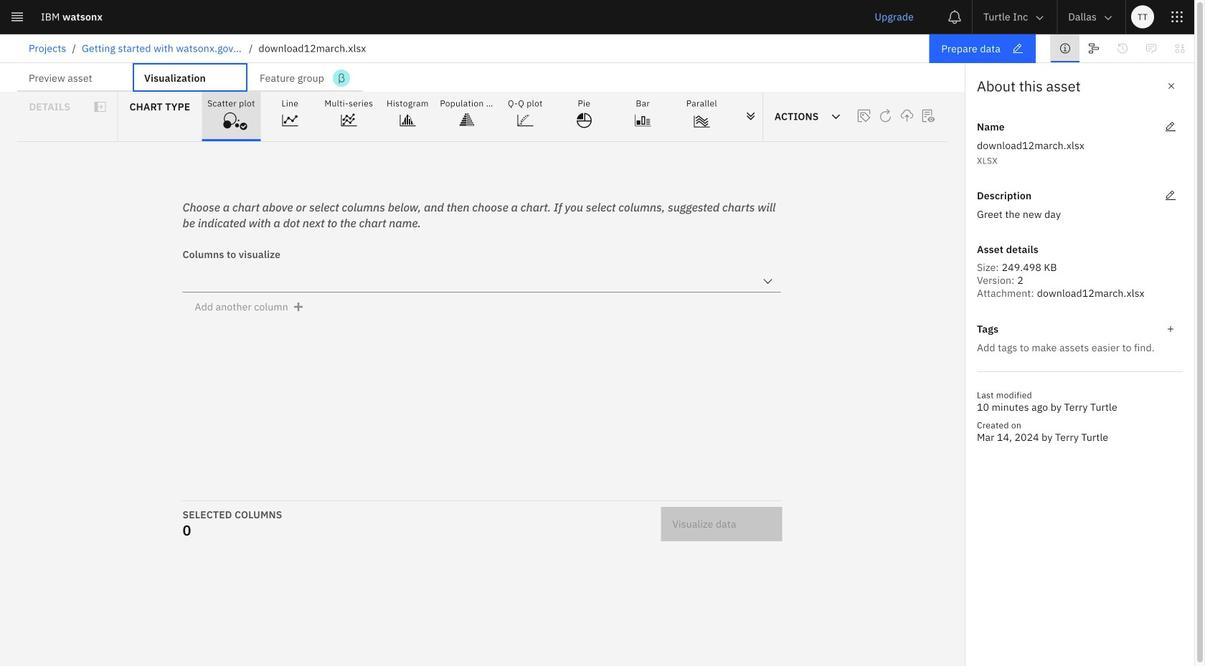 Task type: vqa. For each thing, say whether or not it's contained in the screenshot.
Storage tooltip "icon"
no



Task type: locate. For each thing, give the bounding box(es) containing it.
1 edit image from the top
[[1165, 121, 1177, 133]]

1 horizontal spatial arrow image
[[1103, 12, 1114, 24]]

notifications image
[[948, 10, 962, 24]]

global navigation element
[[0, 0, 1195, 667]]

tab list
[[17, 63, 363, 92]]

1 vertical spatial edit image
[[1165, 190, 1177, 202]]

edit image
[[1165, 121, 1177, 133], [1165, 190, 1177, 202]]

2 arrow image from the left
[[1103, 12, 1114, 24]]

arrow image
[[1034, 12, 1046, 24], [1103, 12, 1114, 24]]

1 arrow image from the left
[[1034, 12, 1046, 24]]

action bar element
[[0, 34, 1195, 63]]

turtle inc image
[[1034, 42, 1045, 54]]

about this asset element
[[965, 63, 1195, 667]]

0 vertical spatial edit image
[[1165, 121, 1177, 133]]

0 horizontal spatial arrow image
[[1034, 12, 1046, 24]]



Task type: describe. For each thing, give the bounding box(es) containing it.
add image
[[1165, 324, 1177, 335]]

data image
[[1175, 43, 1186, 54]]

2 edit image from the top
[[1165, 190, 1177, 202]]

close image
[[1166, 80, 1178, 92]]



